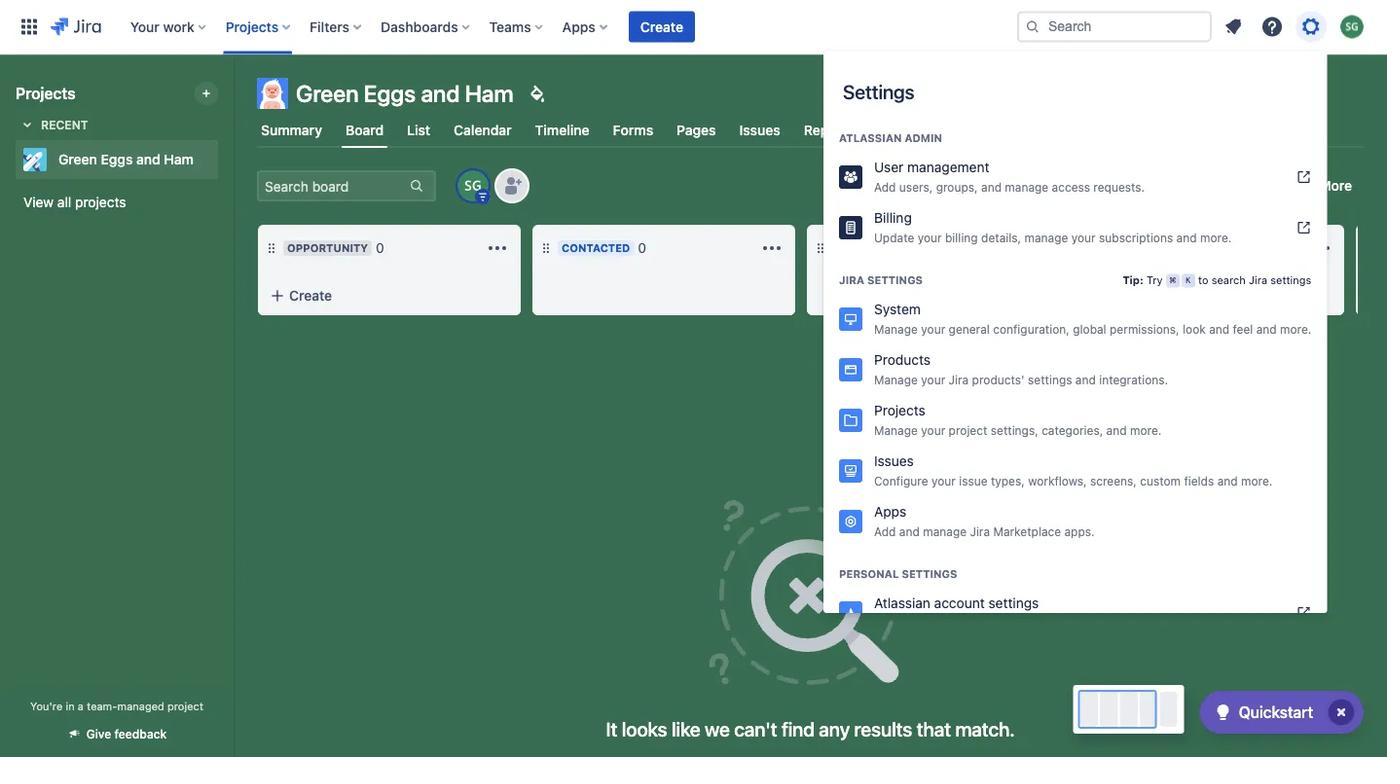 Task type: locate. For each thing, give the bounding box(es) containing it.
atlassian for atlassian admin
[[839, 132, 902, 145]]

calendar link
[[450, 113, 516, 148]]

your left the issue at the bottom
[[932, 474, 956, 488]]

and
[[421, 80, 460, 107], [136, 151, 160, 167], [981, 180, 1002, 194], [1177, 231, 1197, 244], [1209, 322, 1230, 336], [1257, 322, 1277, 336], [1076, 373, 1096, 387], [1107, 424, 1127, 437], [1218, 474, 1238, 488], [899, 525, 920, 538]]

workflows,
[[1028, 474, 1087, 488]]

opportunity
[[287, 242, 368, 255]]

tip: try
[[1123, 274, 1166, 287]]

and up k
[[1177, 231, 1197, 244]]

personal
[[839, 568, 899, 581]]

more. inside issues configure your issue types, workflows, screens, custom fields and more.
[[1241, 474, 1273, 488]]

jira image
[[51, 15, 101, 38], [51, 15, 101, 38]]

green eggs and ham up list
[[296, 80, 514, 107]]

types,
[[991, 474, 1025, 488]]

create button
[[629, 11, 695, 42], [258, 278, 521, 314]]

users,
[[899, 180, 933, 194]]

projects down the products
[[874, 403, 926, 419]]

1 vertical spatial atlassian
[[874, 595, 931, 611]]

green eggs and ham link
[[16, 140, 210, 179]]

issues inside issues link
[[740, 122, 781, 138]]

0 horizontal spatial project
[[167, 700, 203, 713]]

0 horizontal spatial projects
[[16, 84, 76, 103]]

create button down opportunity 0
[[258, 278, 521, 314]]

2 0 from the left
[[638, 240, 646, 256]]

2 horizontal spatial projects
[[874, 403, 926, 419]]

0 horizontal spatial column actions menu image
[[760, 237, 784, 260]]

help image
[[1261, 15, 1284, 38]]

0 vertical spatial issues
[[740, 122, 781, 138]]

contacted
[[562, 242, 630, 255]]

0 vertical spatial eggs
[[364, 80, 416, 107]]

admin
[[905, 132, 942, 145]]

manage right details,
[[1025, 231, 1068, 244]]

Search board text field
[[259, 172, 407, 200]]

0 horizontal spatial issues
[[740, 122, 781, 138]]

2 add from the top
[[874, 525, 896, 538]]

0 vertical spatial create button
[[629, 11, 695, 42]]

tip: try command k to search jira settings element
[[1123, 273, 1312, 288]]

create inside primary "element"
[[640, 18, 683, 35]]

0 vertical spatial manage
[[1005, 180, 1049, 194]]

match.
[[955, 718, 1015, 740]]

apps down configure
[[874, 504, 907, 520]]

create project image
[[199, 86, 214, 101]]

4 0 from the left
[[1148, 240, 1156, 256]]

manage inside user management add users, groups, and manage access requests.
[[1005, 180, 1049, 194]]

manage up configure
[[874, 424, 918, 437]]

you're
[[30, 700, 63, 713]]

screens,
[[1090, 474, 1137, 488]]

more. inside projects manage your project settings, categories, and more.
[[1130, 424, 1162, 437]]

0 horizontal spatial create
[[289, 288, 332, 304]]

ham up calendar
[[465, 80, 514, 107]]

filters button
[[304, 11, 369, 42]]

jira left marketplace
[[970, 525, 990, 538]]

project left the settings, at right bottom
[[949, 424, 988, 437]]

manage inside products manage your jira products' settings and integrations.
[[874, 373, 918, 387]]

1 vertical spatial green
[[58, 151, 97, 167]]

1 horizontal spatial ham
[[465, 80, 514, 107]]

2 vertical spatial manage
[[874, 424, 918, 437]]

column actions menu image
[[760, 237, 784, 260], [1310, 237, 1333, 260]]

tab list
[[245, 113, 1376, 148]]

1 vertical spatial ham
[[164, 151, 194, 167]]

1 vertical spatial issues
[[874, 453, 914, 469]]

1 horizontal spatial green eggs and ham
[[296, 80, 514, 107]]

a
[[78, 700, 84, 713]]

your inside products manage your jira products' settings and integrations.
[[921, 373, 946, 387]]

reports
[[804, 122, 855, 138]]

teams button
[[484, 11, 551, 42]]

settings right account
[[989, 595, 1039, 611]]

products manage your jira products' settings and integrations.
[[874, 352, 1168, 387]]

manage left access
[[1005, 180, 1049, 194]]

0 horizontal spatial apps
[[562, 18, 596, 35]]

your inside projects manage your project settings, categories, and more.
[[921, 424, 946, 437]]

and right categories,
[[1107, 424, 1127, 437]]

0 for lost 0
[[1148, 240, 1156, 256]]

manage down the products
[[874, 373, 918, 387]]

settings up projects manage your project settings, categories, and more. at right bottom
[[1028, 373, 1072, 387]]

apps right teams dropdown button
[[562, 18, 596, 35]]

0 vertical spatial projects
[[226, 18, 279, 35]]

0 vertical spatial atlassian
[[839, 132, 902, 145]]

0 horizontal spatial ham
[[164, 151, 194, 167]]

your for system
[[921, 322, 946, 336]]

and right fields
[[1218, 474, 1238, 488]]

your left 'general'
[[921, 322, 946, 336]]

manage down the issue at the bottom
[[923, 525, 967, 538]]

apps inside popup button
[[562, 18, 596, 35]]

more. right fields
[[1241, 474, 1273, 488]]

1 horizontal spatial create button
[[629, 11, 695, 42]]

pages link
[[673, 113, 720, 148]]

more. inside billing update your billing details, manage your subscriptions and more.
[[1200, 231, 1232, 244]]

set background color image
[[525, 82, 549, 105]]

list link
[[403, 113, 434, 148]]

1 vertical spatial apps
[[874, 504, 907, 520]]

1 horizontal spatial column actions menu image
[[1310, 237, 1333, 260]]

1 0 from the left
[[376, 240, 384, 256]]

1 horizontal spatial projects
[[226, 18, 279, 35]]

green eggs and ham up the 'view all projects' link
[[58, 151, 194, 167]]

column actions menu image left in
[[760, 237, 784, 260]]

global
[[1073, 322, 1107, 336]]

projects inside projects manage your project settings, categories, and more.
[[874, 403, 926, 419]]

list
[[407, 122, 430, 138]]

manage down system
[[874, 322, 918, 336]]

lost
[[1111, 242, 1140, 255]]

atlassian
[[839, 132, 902, 145], [874, 595, 931, 611]]

results
[[854, 718, 912, 740]]

apps for apps add and manage jira marketplace apps.
[[874, 504, 907, 520]]

2 vertical spatial projects
[[874, 403, 926, 419]]

custom
[[1140, 474, 1181, 488]]

your inside issues configure your issue types, workflows, screens, custom fields and more.
[[932, 474, 956, 488]]

add
[[874, 180, 896, 194], [874, 525, 896, 538]]

your up configure
[[921, 424, 946, 437]]

1 vertical spatial green eggs and ham
[[58, 151, 194, 167]]

forms link
[[609, 113, 657, 148]]

0 vertical spatial project
[[949, 424, 988, 437]]

it looks like we can't find any results that match.
[[606, 718, 1015, 740]]

⌘
[[1170, 275, 1176, 287]]

issues configure your issue types, workflows, screens, custom fields and more.
[[874, 453, 1273, 488]]

atlassian down personal settings
[[874, 595, 931, 611]]

eggs up the 'view all projects' link
[[101, 151, 133, 167]]

timeline link
[[531, 113, 594, 148]]

search image
[[1025, 19, 1041, 35]]

view all projects
[[23, 194, 126, 210]]

system manage your general configuration, global permissions, look and feel and more.
[[874, 301, 1312, 336]]

banner
[[0, 0, 1387, 55]]

1 add from the top
[[874, 180, 896, 194]]

group
[[824, 111, 1327, 259], [824, 253, 1327, 553]]

manage inside projects manage your project settings, categories, and more.
[[874, 424, 918, 437]]

more. down integrations.
[[1130, 424, 1162, 437]]

find
[[782, 718, 815, 740]]

create down opportunity
[[289, 288, 332, 304]]

and inside projects manage your project settings, categories, and more.
[[1107, 424, 1127, 437]]

1 vertical spatial add
[[874, 525, 896, 538]]

issues
[[740, 122, 781, 138], [874, 453, 914, 469]]

summary link
[[257, 113, 326, 148]]

settings
[[867, 274, 923, 287], [1271, 274, 1312, 287], [1028, 373, 1072, 387], [902, 568, 958, 581], [989, 595, 1039, 611]]

projects inside dropdown button
[[226, 18, 279, 35]]

1 vertical spatial manage
[[874, 373, 918, 387]]

2 manage from the top
[[874, 373, 918, 387]]

0 vertical spatial green
[[296, 80, 359, 107]]

manage for products
[[874, 373, 918, 387]]

add inside apps add and manage jira marketplace apps.
[[874, 525, 896, 538]]

0 left billing
[[935, 240, 944, 256]]

your down the products
[[921, 373, 946, 387]]

1 group from the top
[[824, 111, 1327, 259]]

that
[[917, 718, 951, 740]]

create right apps popup button
[[640, 18, 683, 35]]

0 right contacted
[[638, 240, 646, 256]]

jira left "products'"
[[949, 373, 969, 387]]

manage inside apps add and manage jira marketplace apps.
[[923, 525, 967, 538]]

and left integrations.
[[1076, 373, 1096, 387]]

1 horizontal spatial issues
[[874, 453, 914, 469]]

reports link
[[800, 113, 858, 148]]

issues up configure
[[874, 453, 914, 469]]

settings up system
[[867, 274, 923, 287]]

primary element
[[12, 0, 1017, 54]]

1 vertical spatial projects
[[16, 84, 76, 103]]

1 vertical spatial create
[[289, 288, 332, 304]]

check image
[[1212, 701, 1235, 724]]

pages
[[677, 122, 716, 138]]

your inside system manage your general configuration, global permissions, look and feel and more.
[[921, 322, 946, 336]]

manage inside system manage your general configuration, global permissions, look and feel and more.
[[874, 322, 918, 336]]

0 vertical spatial apps
[[562, 18, 596, 35]]

project
[[949, 424, 988, 437], [167, 700, 203, 713]]

projects up sidebar navigation image
[[226, 18, 279, 35]]

eggs up board
[[364, 80, 416, 107]]

negotiation
[[851, 242, 927, 255]]

and right groups,
[[981, 180, 1002, 194]]

general
[[949, 322, 990, 336]]

more. up tip: try command k to search jira settings element
[[1200, 231, 1232, 244]]

banner containing your work
[[0, 0, 1387, 55]]

green eggs and ham
[[296, 80, 514, 107], [58, 151, 194, 167]]

0 vertical spatial create
[[640, 18, 683, 35]]

add inside user management add users, groups, and manage access requests.
[[874, 180, 896, 194]]

your for projects
[[921, 424, 946, 437]]

projects up collapse recent projects image
[[16, 84, 76, 103]]

issues inside issues configure your issue types, workflows, screens, custom fields and more.
[[874, 453, 914, 469]]

group containing user management
[[824, 111, 1327, 259]]

create button right apps popup button
[[629, 11, 695, 42]]

add up personal settings
[[874, 525, 896, 538]]

billing
[[874, 210, 912, 226]]

1 horizontal spatial project
[[949, 424, 988, 437]]

column actions menu image down more button
[[1310, 237, 1333, 260]]

0 horizontal spatial eggs
[[101, 151, 133, 167]]

your for billing
[[918, 231, 942, 244]]

and inside issues configure your issue types, workflows, screens, custom fields and more.
[[1218, 474, 1238, 488]]

1 vertical spatial project
[[167, 700, 203, 713]]

more. right feel
[[1280, 322, 1312, 336]]

0 right opportunity
[[376, 240, 384, 256]]

add down user
[[874, 180, 896, 194]]

and up personal settings
[[899, 525, 920, 538]]

0 horizontal spatial create button
[[258, 278, 521, 314]]

project right "managed"
[[167, 700, 203, 713]]

1 manage from the top
[[874, 322, 918, 336]]

0
[[376, 240, 384, 256], [638, 240, 646, 256], [935, 240, 944, 256], [1148, 240, 1156, 256]]

green down recent
[[58, 151, 97, 167]]

apps inside apps add and manage jira marketplace apps.
[[874, 504, 907, 520]]

billing update your billing details, manage your subscriptions and more.
[[874, 210, 1232, 244]]

issues right pages
[[740, 122, 781, 138]]

atlassian account settings group
[[824, 547, 1327, 695]]

sam green image
[[458, 170, 489, 202]]

your work
[[130, 18, 194, 35]]

atlassian up user
[[839, 132, 902, 145]]

1 vertical spatial create button
[[258, 278, 521, 314]]

and inside apps add and manage jira marketplace apps.
[[899, 525, 920, 538]]

marketplace
[[994, 525, 1061, 538]]

0 vertical spatial manage
[[874, 322, 918, 336]]

permissions,
[[1110, 322, 1180, 336]]

1 horizontal spatial create
[[640, 18, 683, 35]]

collapse recent projects image
[[16, 113, 39, 136]]

1 vertical spatial manage
[[1025, 231, 1068, 244]]

your
[[918, 231, 942, 244], [1072, 231, 1096, 244], [921, 322, 946, 336], [921, 373, 946, 387], [921, 424, 946, 437], [932, 474, 956, 488]]

2 column actions menu image from the left
[[1310, 237, 1333, 260]]

and inside products manage your jira products' settings and integrations.
[[1076, 373, 1096, 387]]

0 vertical spatial add
[[874, 180, 896, 194]]

products'
[[972, 373, 1025, 387]]

and right feel
[[1257, 322, 1277, 336]]

your for issues
[[932, 474, 956, 488]]

more
[[1319, 178, 1352, 194]]

projects
[[226, 18, 279, 35], [16, 84, 76, 103], [874, 403, 926, 419]]

2 vertical spatial manage
[[923, 525, 967, 538]]

settings group
[[824, 51, 1327, 701]]

0 right lost
[[1148, 240, 1156, 256]]

issues for issues
[[740, 122, 781, 138]]

ham left add to starred icon
[[164, 151, 194, 167]]

settings inside products manage your jira products' settings and integrations.
[[1028, 373, 1072, 387]]

1 horizontal spatial apps
[[874, 504, 907, 520]]

2 group from the top
[[824, 253, 1327, 553]]

team-
[[87, 700, 117, 713]]

in
[[836, 242, 848, 255]]

your left billing
[[918, 231, 942, 244]]

3 manage from the top
[[874, 424, 918, 437]]

manage for system
[[874, 322, 918, 336]]

0 vertical spatial ham
[[465, 80, 514, 107]]

manage
[[1005, 180, 1049, 194], [1025, 231, 1068, 244], [923, 525, 967, 538]]

green up summary
[[296, 80, 359, 107]]

apps
[[562, 18, 596, 35], [874, 504, 907, 520]]

update
[[874, 231, 915, 244]]

teams
[[489, 18, 531, 35]]



Task type: vqa. For each thing, say whether or not it's contained in the screenshot.
selected
no



Task type: describe. For each thing, give the bounding box(es) containing it.
0 for opportunity 0
[[376, 240, 384, 256]]

group containing system
[[824, 253, 1327, 553]]

add to starred image
[[212, 148, 236, 171]]

1 horizontal spatial green
[[296, 80, 359, 107]]

column actions menu image
[[486, 237, 509, 260]]

all
[[57, 194, 71, 210]]

issues for issues configure your issue types, workflows, screens, custom fields and more.
[[874, 453, 914, 469]]

settings
[[843, 80, 915, 103]]

to search jira settings
[[1195, 274, 1312, 287]]

0 horizontal spatial green
[[58, 151, 97, 167]]

jira down in
[[839, 274, 865, 287]]

0 vertical spatial green eggs and ham
[[296, 80, 514, 107]]

opportunity 0
[[287, 240, 384, 256]]

your left lost
[[1072, 231, 1096, 244]]

view all projects link
[[16, 185, 218, 220]]

details,
[[981, 231, 1021, 244]]

tab list containing board
[[245, 113, 1376, 148]]

system
[[874, 301, 921, 317]]

requests.
[[1094, 180, 1145, 194]]

sidebar navigation image
[[212, 78, 255, 117]]

your work button
[[124, 11, 214, 42]]

calendar
[[454, 122, 512, 138]]

in negotiation 0
[[836, 240, 944, 256]]

products
[[874, 352, 931, 368]]

dashboards
[[381, 18, 458, 35]]

atlassian account settings
[[874, 595, 1039, 611]]

dashboards button
[[375, 11, 478, 42]]

forms
[[613, 122, 653, 138]]

summary
[[261, 122, 322, 138]]

1 horizontal spatial eggs
[[364, 80, 416, 107]]

create button inside primary "element"
[[629, 11, 695, 42]]

you're in a team-managed project
[[30, 700, 203, 713]]

can't
[[734, 718, 777, 740]]

user
[[874, 159, 904, 175]]

give feedback button
[[55, 719, 178, 750]]

atlassian for atlassian account settings
[[874, 595, 931, 611]]

we
[[705, 718, 730, 740]]

atlassian account settings link
[[824, 588, 1327, 639]]

feel
[[1233, 322, 1253, 336]]

1 column actions menu image from the left
[[760, 237, 784, 260]]

jira inside products manage your jira products' settings and integrations.
[[949, 373, 969, 387]]

give feedback
[[86, 728, 167, 741]]

1 vertical spatial eggs
[[101, 151, 133, 167]]

work
[[163, 18, 194, 35]]

manage inside billing update your billing details, manage your subscriptions and more.
[[1025, 231, 1068, 244]]

ham inside green eggs and ham link
[[164, 151, 194, 167]]

give
[[86, 728, 111, 741]]

managed
[[117, 700, 164, 713]]

3 0 from the left
[[935, 240, 944, 256]]

recent
[[41, 118, 88, 131]]

0 horizontal spatial green eggs and ham
[[58, 151, 194, 167]]

and inside user management add users, groups, and manage access requests.
[[981, 180, 1002, 194]]

look
[[1183, 322, 1206, 336]]

atlassian admin
[[839, 132, 942, 145]]

in
[[66, 700, 75, 713]]

project inside projects manage your project settings, categories, and more.
[[949, 424, 988, 437]]

your profile and settings image
[[1341, 15, 1364, 38]]

and up the 'view all projects' link
[[136, 151, 160, 167]]

configuration,
[[993, 322, 1070, 336]]

jira right search
[[1249, 274, 1268, 287]]

settings,
[[991, 424, 1039, 437]]

like
[[672, 718, 701, 740]]

and left feel
[[1209, 322, 1230, 336]]

issue
[[959, 474, 988, 488]]

appswitcher icon image
[[18, 15, 41, 38]]

jira settings
[[839, 274, 923, 287]]

dismiss quickstart image
[[1326, 697, 1357, 728]]

lost 0
[[1111, 240, 1156, 256]]

notifications image
[[1222, 15, 1245, 38]]

settings image
[[1300, 15, 1323, 38]]

timeline
[[535, 122, 590, 138]]

manage for projects
[[874, 424, 918, 437]]

issues link
[[736, 113, 784, 148]]

apps for apps
[[562, 18, 596, 35]]

your
[[130, 18, 159, 35]]

more button
[[1288, 170, 1364, 202]]

view
[[23, 194, 54, 210]]

looks
[[622, 718, 667, 740]]

billing
[[945, 231, 978, 244]]

settings right search
[[1271, 274, 1312, 287]]

account
[[934, 595, 985, 611]]

filters
[[310, 18, 350, 35]]

apps add and manage jira marketplace apps.
[[874, 504, 1095, 538]]

tip:
[[1123, 274, 1144, 287]]

management
[[908, 159, 990, 175]]

feedback
[[114, 728, 167, 741]]

fields
[[1184, 474, 1214, 488]]

to
[[1198, 274, 1209, 287]]

jira inside apps add and manage jira marketplace apps.
[[970, 525, 990, 538]]

subscriptions
[[1099, 231, 1173, 244]]

projects manage your project settings, categories, and more.
[[874, 403, 1162, 437]]

any
[[819, 718, 850, 740]]

contacted 0
[[562, 240, 646, 256]]

and inside billing update your billing details, manage your subscriptions and more.
[[1177, 231, 1197, 244]]

more. inside system manage your general configuration, global permissions, look and feel and more.
[[1280, 322, 1312, 336]]

Search field
[[1017, 11, 1212, 42]]

access
[[1052, 180, 1090, 194]]

settings up atlassian account settings
[[902, 568, 958, 581]]

apps.
[[1065, 525, 1095, 538]]

integrations.
[[1099, 373, 1168, 387]]

quickstart button
[[1200, 691, 1364, 734]]

board
[[346, 122, 384, 138]]

quickstart
[[1239, 703, 1313, 722]]

personal settings
[[839, 568, 958, 581]]

add people image
[[500, 174, 524, 198]]

it
[[606, 718, 617, 740]]

0 for contacted 0
[[638, 240, 646, 256]]

and up list
[[421, 80, 460, 107]]

your for products
[[921, 373, 946, 387]]



